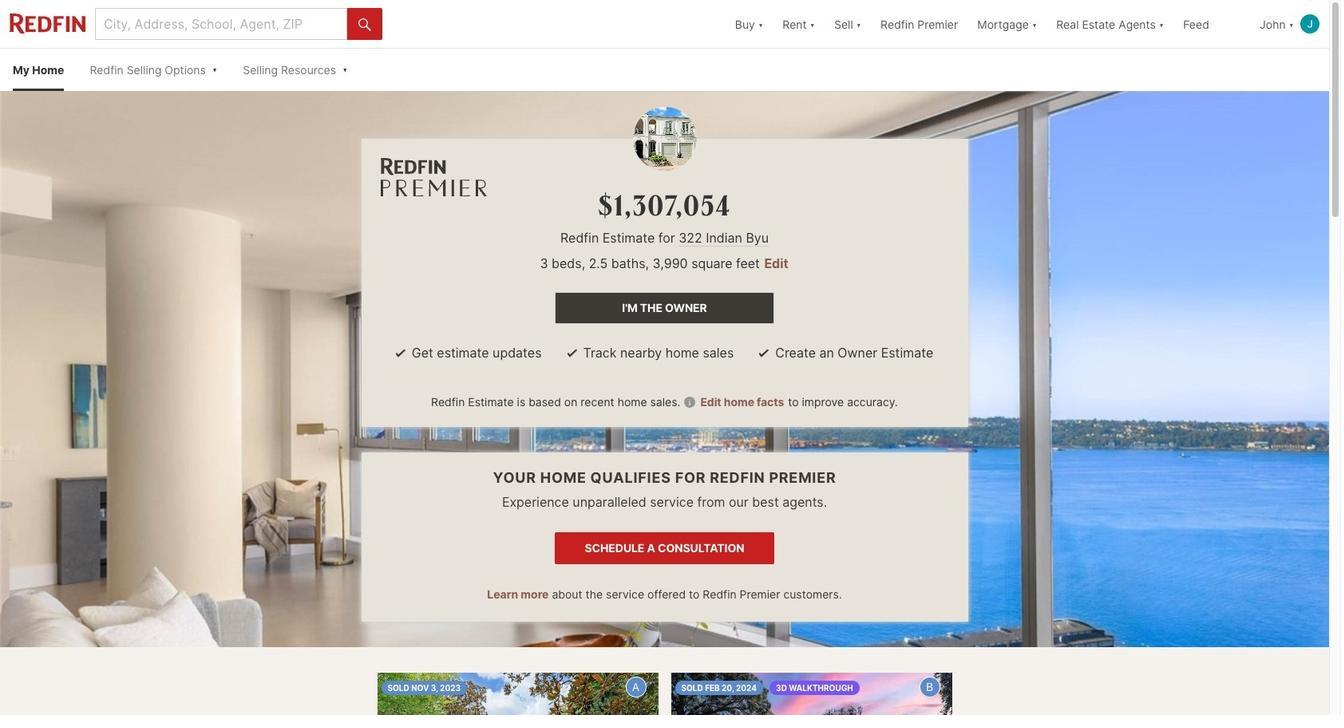 Task type: locate. For each thing, give the bounding box(es) containing it.
premier logo image
[[380, 158, 487, 196]]

photo of 360 timber terrace rd, houston, tx 77024 image
[[671, 673, 952, 715]]



Task type: describe. For each thing, give the bounding box(es) containing it.
photo of 84 e broad oaks dr, houston, tx 77056 image
[[377, 673, 658, 715]]

City, Address, School, Agent, ZIP search field
[[95, 8, 347, 40]]

submit search image
[[358, 18, 371, 31]]

user photo image
[[1301, 14, 1320, 34]]



Task type: vqa. For each thing, say whether or not it's contained in the screenshot.
City, Address, School, Agent, ZIP SEARCH FIELD
yes



